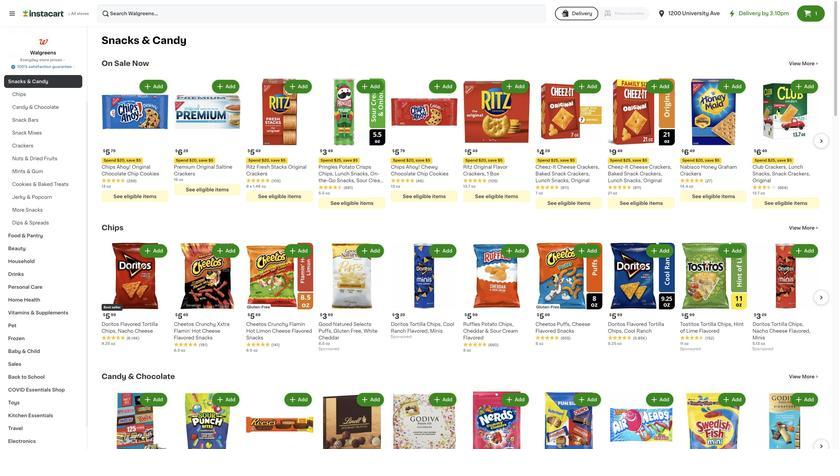 Task type: describe. For each thing, give the bounding box(es) containing it.
more for chips
[[802, 226, 815, 231]]

good natured selects puffs, gluten free, white cheddar 6.5 oz
[[319, 323, 378, 346]]

the-
[[319, 178, 329, 183]]

crunchy for limon
[[268, 323, 288, 327]]

care
[[31, 285, 42, 290]]

tortilla inside doritos flavored tortilla chips, nacho cheese
[[142, 323, 158, 327]]

crackers down snack mixes
[[12, 144, 33, 148]]

chocolate inside chips ahoy! original chocolate chip cookies
[[102, 172, 126, 176]]

ahoy! for original
[[117, 165, 131, 170]]

5 up chips ahoy! original chocolate chip cookies
[[105, 149, 110, 156]]

back
[[8, 375, 20, 380]]

cheese inside cheetos crunchy xxtra flamin' hot cheese flavored snacks
[[202, 329, 220, 334]]

ahoy! for chewy
[[406, 165, 420, 170]]

5 $5 from the left
[[570, 159, 575, 162]]

box
[[490, 172, 499, 176]]

1.48
[[253, 185, 261, 189]]

puffs, inside cheetos puffs, cheese flavored snacks
[[557, 323, 571, 327]]

tostitos
[[680, 323, 699, 327]]

$ inside $ 6 29
[[175, 149, 178, 153]]

hot inside cheetos crunchy xxtra flamin' hot cheese flavored snacks
[[192, 329, 201, 334]]

chips ahoy! chewy chocolate chip cookies
[[391, 165, 449, 176]]

(46)
[[416, 179, 424, 183]]

all stores
[[71, 12, 89, 16]]

99 for tostitos tortilla chips, hint of lime flavored
[[690, 314, 695, 317]]

5 up ruffles at the right bottom of the page
[[467, 313, 472, 320]]

49 for fresh
[[256, 149, 261, 153]]

0 horizontal spatial candy & chocolate link
[[4, 101, 82, 114]]

covid essentials shop link
[[4, 384, 82, 397]]

5 spend from the left
[[538, 159, 550, 162]]

5 up the ritz original flavor crackers, 1 box
[[467, 149, 472, 156]]

pringles potato crisps chips, lunch snacks, on- the-go snacks, sour cream and onion
[[319, 165, 385, 190]]

hint
[[734, 323, 744, 327]]

oz inside 'good natured selects puffs, gluten free, white cheddar 6.5 oz'
[[326, 343, 330, 346]]

it for 9
[[625, 165, 629, 170]]

2 spend from the left
[[176, 159, 188, 162]]

13.7 for 6
[[753, 192, 760, 195]]

6 save from the left
[[705, 159, 714, 162]]

limon
[[256, 329, 271, 334]]

cheetos for flavored
[[536, 323, 556, 327]]

product group containing 4
[[536, 79, 603, 209]]

4 $5 from the left
[[498, 159, 503, 162]]

see eligible items button down (681) in the left top of the page
[[319, 198, 386, 209]]

lists link
[[4, 25, 82, 39]]

snack inside club crackers, lunch snacks, snack crackers, original
[[772, 172, 787, 176]]

13.7 oz for 6
[[753, 192, 765, 195]]

chips for chips ahoy! chewy chocolate chip cookies
[[391, 165, 405, 170]]

69 for cheetos crunchy flamin hot limon cheese flavored snacks
[[256, 314, 261, 317]]

baby & child
[[8, 350, 40, 354]]

everyday store prices link
[[20, 58, 66, 63]]

6 for premium original saltine crackers
[[178, 149, 183, 156]]

toys link
[[4, 397, 82, 410]]

flavored, for ranch
[[407, 329, 429, 334]]

1 inside 1 button
[[815, 11, 817, 16]]

medicine
[[8, 54, 31, 58]]

stores
[[77, 12, 89, 16]]

49 for honey
[[690, 149, 695, 153]]

flavored inside cheetos crunchy flamin hot limon cheese flavored snacks
[[292, 329, 312, 334]]

cheez-it cheese crackers, baked snack crackers, lunch snacks, original for 9
[[608, 165, 672, 183]]

flavored inside doritos flavored tortilla chips, nacho cheese
[[120, 323, 141, 327]]

flamin
[[289, 323, 305, 327]]

nuts & dried fruits link
[[4, 152, 82, 165]]

oz inside doritos tortilla chips, nacho cheese flavored, minis 5.13 oz
[[761, 343, 765, 346]]

cool inside doritos tortilla chips, cool ranch flavored, minis
[[443, 323, 454, 327]]

mints & gum link
[[4, 165, 82, 178]]

0 horizontal spatial cookies
[[12, 182, 32, 187]]

doritos tortilla chips, cool ranch flavored, minis
[[391, 323, 454, 334]]

100% satisfaction guarantee
[[17, 65, 72, 69]]

5 down best
[[105, 313, 110, 320]]

oz right 21
[[613, 192, 617, 195]]

see eligible items button down the (664)
[[753, 198, 820, 209]]

ave
[[710, 11, 720, 16]]

13.7 for 5
[[463, 185, 470, 189]]

5 up doritos flavored tortilla chips, cool ranch at the right bottom of the page
[[612, 313, 617, 321]]

view for 3
[[789, 226, 801, 231]]

spend $20, save $5 for nabisco honey graham crackers
[[682, 159, 720, 162]]

go
[[329, 178, 336, 183]]

vitamins
[[8, 311, 29, 316]]

selects
[[354, 323, 372, 327]]

6 spend from the left
[[682, 159, 695, 162]]

9.25 for doritos flavored tortilla chips, cool ranch
[[608, 343, 617, 346]]

oz down ruffles at the right bottom of the page
[[467, 349, 471, 353]]

it for 4
[[553, 165, 556, 170]]

view more for spend $25, save $5
[[789, 61, 815, 66]]

(655)
[[561, 337, 571, 341]]

sponsored badge image for doritos tortilla chips, nacho cheese flavored, minis
[[753, 348, 773, 352]]

(811) for 9
[[633, 186, 642, 190]]

5 up tostitos
[[684, 313, 689, 320]]

home health
[[8, 298, 40, 303]]

21 oz
[[608, 192, 617, 195]]

more for candy & chocolate
[[802, 375, 815, 380]]

view more link for spend $25, save $5
[[789, 60, 820, 67]]

1 horizontal spatial candy & chocolate link
[[102, 373, 175, 381]]

safety
[[35, 66, 51, 71]]

see eligible items button down premium original saltine crackers 16 oz
[[174, 184, 241, 196]]

0 vertical spatial chips link
[[4, 88, 82, 101]]

4 save from the left
[[488, 159, 497, 162]]

7 spend from the left
[[248, 159, 261, 162]]

snacks inside cheetos crunchy xxtra flamin' hot cheese flavored snacks
[[196, 336, 213, 341]]

see eligible items button down 1.48
[[246, 191, 313, 202]]

9 spend from the left
[[610, 159, 623, 162]]

food & pantry
[[8, 234, 43, 238]]

mints & gum
[[12, 169, 43, 174]]

69 for cheetos puffs, cheese flavored snacks
[[545, 314, 550, 317]]

cheez- for 9
[[608, 165, 625, 170]]

3 for good natured selects puffs, gluten free, white cheddar
[[323, 313, 327, 320]]

on
[[102, 60, 113, 67]]

2 save from the left
[[199, 159, 208, 162]]

graham
[[718, 165, 737, 170]]

3 $5 from the left
[[353, 159, 358, 162]]

cheese inside doritos flavored tortilla chips, nacho cheese
[[135, 329, 153, 334]]

see eligible items button down "(269)"
[[102, 191, 169, 202]]

gluten-free for crunchy
[[247, 306, 270, 310]]

9 $5 from the left
[[642, 159, 647, 162]]

cheetos crunchy xxtra flamin' hot cheese flavored snacks
[[174, 323, 229, 341]]

doritos flavored tortilla chips, nacho cheese
[[102, 323, 158, 334]]

10 save from the left
[[777, 159, 786, 162]]

oz down doritos flavored tortilla chips, nacho cheese
[[111, 343, 115, 346]]

walgreens logo image
[[37, 35, 50, 48]]

(152)
[[705, 337, 715, 341]]

flavored inside cheetos crunchy xxtra flamin' hot cheese flavored snacks
[[174, 336, 194, 341]]

7
[[536, 192, 538, 195]]

11 oz
[[680, 343, 689, 346]]

oz down cheetos puffs, cheese flavored snacks
[[539, 343, 544, 346]]

see eligible items button down 21 oz
[[608, 198, 675, 209]]

snacks inside cheetos crunchy flamin hot limon cheese flavored snacks
[[246, 336, 263, 341]]

49 for crackers,
[[762, 149, 767, 153]]

gum
[[32, 169, 43, 174]]

5 up cheetos crunchy flamin hot limon cheese flavored snacks
[[250, 313, 255, 321]]

$ 5 49 for fresh
[[248, 149, 261, 156]]

ranch inside doritos flavored tortilla chips, cool ranch
[[637, 329, 652, 334]]

ranch inside doritos tortilla chips, cool ranch flavored, minis
[[391, 329, 406, 334]]

$ 5 99 for doritos flavored tortilla chips, nacho cheese
[[103, 313, 116, 320]]

vitamins & supplements link
[[4, 307, 82, 320]]

nacho inside doritos tortilla chips, nacho cheese flavored, minis 5.13 oz
[[753, 329, 768, 334]]

hot inside cheetos crunchy flamin hot limon cheese flavored snacks
[[246, 329, 255, 334]]

see eligible items button down (46)
[[391, 191, 458, 202]]

electronics link
[[4, 436, 82, 448]]

4 spend from the left
[[465, 159, 478, 162]]

49 for it
[[618, 149, 623, 153]]

snack mixes link
[[4, 127, 82, 140]]

potato for 5
[[482, 323, 497, 327]]

1 $5 from the left
[[136, 159, 141, 162]]

baked for 4
[[536, 172, 551, 176]]

$ 5 99 for doritos flavored tortilla chips, cool ranch
[[609, 313, 622, 321]]

5.5
[[319, 192, 325, 195]]

oz down the "limon" in the bottom of the page
[[253, 349, 258, 353]]

8.5 oz for cheetos crunchy flamin hot limon cheese flavored snacks
[[246, 349, 258, 353]]

29 up doritos tortilla chips, nacho cheese flavored, minis 5.13 oz
[[762, 314, 767, 317]]

snacks down first
[[8, 79, 26, 84]]

1 vertical spatial candy & chocolate
[[102, 373, 175, 381]]

3:10pm
[[770, 11, 789, 16]]

on sale now
[[102, 60, 149, 67]]

stacks
[[271, 165, 287, 170]]

7 $5 from the left
[[281, 159, 286, 162]]

all
[[71, 12, 76, 16]]

& for food & pantry link
[[22, 234, 26, 238]]

kitchen essentials
[[8, 414, 53, 419]]

ritz for ritz fresh stacks original crackers
[[246, 165, 255, 170]]

cookies & baked treats link
[[4, 178, 82, 191]]

personal
[[8, 285, 30, 290]]

to
[[22, 375, 27, 380]]

& for mints & gum link
[[27, 169, 30, 174]]

5 up chips ahoy! chewy chocolate chip cookies
[[395, 149, 400, 156]]

79 for chips ahoy! original chocolate chip cookies
[[111, 149, 116, 153]]

gluten-free for puffs,
[[536, 306, 560, 310]]

(6.14k)
[[127, 337, 140, 341]]

10 $5 from the left
[[787, 159, 792, 162]]

of
[[680, 329, 685, 334]]

$ 5 69 for cheetos crunchy flamin hot limon cheese flavored snacks
[[248, 313, 261, 321]]

$ 3 99
[[320, 313, 333, 320]]

& inside ruffles potato chips, cheddar & sour cream flavored
[[485, 329, 489, 334]]

99 for good natured selects puffs, gluten free, white cheddar
[[328, 314, 333, 317]]

chips, inside doritos tortilla chips, nacho cheese flavored, minis 5.13 oz
[[789, 323, 804, 327]]

$20, for nabisco honey graham crackers
[[696, 159, 704, 162]]

shop
[[52, 388, 65, 393]]

toys
[[8, 401, 20, 406]]

1 save from the left
[[126, 159, 135, 162]]

oz right "7"
[[539, 192, 543, 195]]

now
[[132, 60, 149, 67]]

(27)
[[705, 179, 713, 183]]

more for on sale now
[[802, 61, 815, 66]]

electronics
[[8, 440, 36, 444]]

13.7 oz for 5
[[463, 185, 476, 189]]

3 spend from the left
[[321, 159, 333, 162]]

mints
[[12, 169, 25, 174]]

doritos tortilla chips, nacho cheese flavored, minis 5.13 oz
[[753, 323, 811, 346]]

5 up ritz fresh stacks original crackers
[[250, 149, 255, 156]]

$ 6 49 for club
[[754, 149, 767, 156]]

$ inside $ 3 99
[[320, 314, 323, 317]]

nabisco honey graham crackers
[[680, 165, 737, 176]]

1200
[[669, 11, 681, 16]]

doritos inside doritos tortilla chips, nacho cheese flavored, minis 5.13 oz
[[753, 323, 770, 327]]

1 inside the ritz original flavor crackers, 1 box
[[487, 172, 489, 176]]

1 spend from the left
[[104, 159, 116, 162]]

$20, for ritz fresh stacks original crackers
[[262, 159, 270, 162]]

0 horizontal spatial baked
[[38, 182, 53, 187]]

spend $25, save $5 for 6
[[755, 159, 792, 162]]

drinks link
[[4, 268, 82, 281]]

(660)
[[488, 344, 499, 348]]

snacks down jerky & popcorn
[[26, 208, 43, 213]]

5 up cheetos puffs, cheese flavored snacks
[[540, 313, 544, 320]]

school
[[28, 375, 45, 380]]

2 $5 from the left
[[208, 159, 213, 162]]

travel
[[8, 427, 23, 432]]

& for jerky & popcorn link
[[27, 195, 31, 200]]

oz right 14.4
[[689, 185, 694, 189]]

7 save from the left
[[271, 159, 280, 162]]

crackers inside premium original saltine crackers 16 oz
[[174, 172, 195, 176]]

beauty
[[8, 247, 26, 251]]

original inside premium original saltine crackers 16 oz
[[196, 165, 215, 170]]

3 view more link from the top
[[789, 374, 820, 381]]

chips, inside doritos flavored tortilla chips, nacho cheese
[[102, 329, 117, 334]]

puffs, inside 'good natured selects puffs, gluten free, white cheddar 6.5 oz'
[[319, 329, 332, 334]]

13 oz for chips ahoy! chewy chocolate chip cookies
[[391, 185, 400, 189]]

1 horizontal spatial snacks & candy
[[102, 36, 187, 45]]

minis for cool
[[430, 329, 443, 334]]

cookies for chewy
[[429, 172, 449, 176]]

gluten
[[334, 329, 350, 334]]

dried
[[30, 156, 43, 161]]

chips, inside tostitos tortilla chips, hint of lime flavored
[[718, 323, 733, 327]]

nacho inside doritos flavored tortilla chips, nacho cheese
[[118, 329, 133, 334]]

view more link for 3
[[789, 225, 820, 232]]

university
[[682, 11, 709, 16]]

oz right 11
[[685, 343, 689, 346]]

oz down chips ahoy! original chocolate chip cookies
[[107, 185, 111, 189]]

$ 9 49
[[609, 149, 623, 156]]

5 save from the left
[[560, 159, 569, 162]]

3 save from the left
[[343, 159, 352, 162]]

21
[[608, 192, 612, 195]]

ritz for ritz original flavor crackers, 1 box
[[463, 165, 473, 170]]

popcorn
[[32, 195, 52, 200]]

cream inside ruffles potato chips, cheddar & sour cream flavored
[[502, 329, 518, 334]]

9.25 oz for doritos flavored tortilla chips, cool ranch
[[608, 343, 622, 346]]

9.25 oz for doritos flavored tortilla chips, nacho cheese
[[102, 343, 115, 346]]

tortilla for tostitos tortilla chips, hint of lime flavored
[[701, 323, 717, 327]]

$ 5 79 for chips ahoy! chewy chocolate chip cookies
[[392, 149, 405, 156]]

$ 6 29
[[175, 149, 188, 156]]

kitchen
[[8, 414, 27, 419]]

oz down chips ahoy! chewy chocolate chip cookies
[[396, 185, 400, 189]]

8 x 1.48 oz
[[246, 185, 266, 189]]

seller
[[112, 306, 121, 309]]

1200 university ave button
[[658, 4, 720, 23]]

(664)
[[778, 186, 788, 190]]

9 save from the left
[[633, 159, 642, 162]]

Search field
[[98, 5, 546, 22]]

(191)
[[199, 344, 208, 348]]

tortilla for doritos tortilla chips, nacho cheese flavored, minis 5.13 oz
[[772, 323, 787, 327]]

nuts
[[12, 156, 24, 161]]

13 for chips ahoy! original chocolate chip cookies
[[102, 185, 106, 189]]

cheetos crunchy flamin hot limon cheese flavored snacks
[[246, 323, 312, 341]]

view for spend $25, save $5
[[789, 61, 801, 66]]

see eligible items button down the (27)
[[680, 191, 747, 202]]



Task type: vqa. For each thing, say whether or not it's contained in the screenshot.
SEVERE
no



Task type: locate. For each thing, give the bounding box(es) containing it.
0 horizontal spatial 13.7
[[463, 185, 470, 189]]

cheddar inside ruffles potato chips, cheddar & sour cream flavored
[[463, 329, 484, 334]]

cheese inside doritos tortilla chips, nacho cheese flavored, minis 5.13 oz
[[770, 329, 788, 334]]

ahoy! up (46)
[[406, 165, 420, 170]]

chips inside "link"
[[12, 92, 26, 97]]

1 (811) from the left
[[561, 186, 569, 190]]

chips
[[12, 92, 26, 97], [102, 165, 115, 170], [391, 165, 405, 170], [102, 224, 124, 232]]

see eligible items button down the 7 oz
[[536, 198, 603, 209]]

1 vertical spatial essentials
[[28, 414, 53, 419]]

chocolate inside chips ahoy! chewy chocolate chip cookies
[[391, 172, 416, 176]]

view more for 3
[[789, 226, 815, 231]]

snacks & candy up now
[[102, 36, 187, 45]]

1 $ 3 29 from the left
[[392, 313, 405, 321]]

2 69 from the left
[[545, 314, 550, 317]]

chips, inside 'pringles potato crisps chips, lunch snacks, on- the-go snacks, sour cream and onion'
[[319, 172, 334, 176]]

spend $20, save $5 up chips ahoy! original chocolate chip cookies
[[104, 159, 141, 162]]

2 horizontal spatial cheetos
[[536, 323, 556, 327]]

snacks,
[[351, 172, 369, 176], [753, 172, 771, 176], [337, 178, 355, 183], [552, 178, 570, 183], [624, 178, 642, 183]]

spend $20, save $5 up chips ahoy! chewy chocolate chip cookies
[[393, 159, 430, 162]]

0 horizontal spatial flavored,
[[407, 329, 429, 334]]

aid
[[20, 66, 28, 71]]

1 horizontal spatial candy & chocolate
[[102, 373, 175, 381]]

spend down $ 9 49
[[610, 159, 623, 162]]

original inside club crackers, lunch snacks, snack crackers, original
[[753, 178, 771, 183]]

7 oz
[[536, 192, 543, 195]]

3 for doritos tortilla chips, cool ranch flavored, minis
[[395, 313, 400, 321]]

$ 5 69 for cheetos puffs, cheese flavored snacks
[[537, 313, 550, 320]]

good
[[319, 323, 332, 327]]

$25, for 4
[[551, 159, 559, 162]]

instacart logo image
[[23, 9, 64, 18]]

cream inside 'pringles potato crisps chips, lunch snacks, on- the-go snacks, sour cream and onion'
[[369, 178, 385, 183]]

29 for tortilla
[[400, 314, 405, 317]]

9
[[612, 149, 617, 156]]

1 doritos from the left
[[102, 323, 119, 327]]

delivery inside button
[[572, 11, 593, 16]]

0 horizontal spatial chip
[[127, 172, 139, 176]]

$ 6 49 up nabisco
[[682, 149, 695, 156]]

flavored, inside doritos tortilla chips, cool ranch flavored, minis
[[407, 329, 429, 334]]

99 inside $ 3 99
[[328, 314, 333, 317]]

$20, up the honey
[[696, 159, 704, 162]]

0 horizontal spatial $ 3 29
[[392, 313, 405, 321]]

2 gluten-free from the left
[[247, 306, 270, 310]]

service type group
[[555, 7, 650, 20]]

1 tortilla from the left
[[142, 323, 158, 327]]

1 chip from the left
[[127, 172, 139, 176]]

1 horizontal spatial cheez-it cheese crackers, baked snack crackers, lunch snacks, original
[[608, 165, 672, 183]]

& for snacks & candy link
[[27, 79, 31, 84]]

sponsored badge image for good natured selects puffs, gluten free, white cheddar
[[319, 348, 339, 352]]

tortilla inside doritos tortilla chips, nacho cheese flavored, minis 5.13 oz
[[772, 323, 787, 327]]

cookies inside chips ahoy! original chocolate chip cookies
[[140, 172, 159, 176]]

$ 4 29
[[537, 149, 550, 156]]

(105) down ritz fresh stacks original crackers
[[271, 179, 281, 183]]

(105) for crackers
[[271, 179, 281, 183]]

minis inside doritos tortilla chips, cool ranch flavored, minis
[[430, 329, 443, 334]]

household
[[8, 259, 35, 264]]

29 for $20,
[[183, 149, 188, 153]]

nabisco
[[680, 165, 700, 170]]

1 vertical spatial item carousel region
[[92, 240, 829, 362]]

0 vertical spatial cream
[[369, 178, 385, 183]]

sour inside 'pringles potato crisps chips, lunch snacks, on- the-go snacks, sour cream and onion'
[[357, 178, 367, 183]]

cheese
[[557, 165, 576, 170], [630, 165, 648, 170], [572, 323, 591, 327], [135, 329, 153, 334], [202, 329, 220, 334], [272, 329, 291, 334], [770, 329, 788, 334]]

ritz inside ritz fresh stacks original crackers
[[246, 165, 255, 170]]

$20, for chips ahoy! chewy chocolate chip cookies
[[406, 159, 415, 162]]

2 spend $20, save $5 from the left
[[176, 159, 213, 162]]

essentials up travel link
[[28, 414, 53, 419]]

onion
[[329, 185, 343, 190]]

49 for original
[[473, 149, 478, 153]]

spend $25, save $5 for 4
[[538, 159, 575, 162]]

1 9.25 oz from the left
[[102, 343, 115, 346]]

walgreens
[[30, 50, 56, 55]]

candy & chocolate
[[12, 105, 59, 110], [102, 373, 175, 381]]

$ 3 49
[[320, 149, 333, 156]]

2 $ 5 99 from the left
[[465, 313, 478, 320]]

8 $5 from the left
[[426, 159, 430, 162]]

potato inside ruffles potato chips, cheddar & sour cream flavored
[[482, 323, 497, 327]]

4 99 from the left
[[690, 314, 695, 317]]

1 vertical spatial 1
[[487, 172, 489, 176]]

3 spend $20, save $5 from the left
[[465, 159, 503, 162]]

5 99 from the left
[[617, 314, 622, 317]]

0 vertical spatial candy & chocolate link
[[4, 101, 82, 114]]

$ 3 29 for doritos tortilla chips, cool ranch flavored, minis
[[392, 313, 405, 321]]

save
[[126, 159, 135, 162], [199, 159, 208, 162], [343, 159, 352, 162], [488, 159, 497, 162], [560, 159, 569, 162], [705, 159, 714, 162], [271, 159, 280, 162], [416, 159, 425, 162], [633, 159, 642, 162], [777, 159, 786, 162]]

sour inside ruffles potato chips, cheddar & sour cream flavored
[[490, 329, 501, 334]]

8.5 oz down the "limon" in the bottom of the page
[[246, 349, 258, 353]]

chip inside chips ahoy! original chocolate chip cookies
[[127, 172, 139, 176]]

1 horizontal spatial sour
[[490, 329, 501, 334]]

$ 5 99
[[103, 313, 116, 320], [465, 313, 478, 320], [682, 313, 695, 320], [609, 313, 622, 321]]

1 hot from the left
[[192, 329, 201, 334]]

(141)
[[271, 344, 280, 348]]

3 up 5.13
[[757, 313, 761, 321]]

2 view more from the top
[[789, 226, 815, 231]]

1 vertical spatial potato
[[482, 323, 497, 327]]

13 for chips ahoy! chewy chocolate chip cookies
[[391, 185, 395, 189]]

4 spend $20, save $5 from the left
[[682, 159, 720, 162]]

$25,
[[334, 159, 342, 162], [551, 159, 559, 162], [623, 159, 632, 162], [768, 159, 776, 162]]

x
[[250, 185, 252, 189]]

tortilla inside doritos flavored tortilla chips, cool ranch
[[648, 323, 664, 327]]

lunch inside 'pringles potato crisps chips, lunch snacks, on- the-go snacks, sour cream and onion'
[[335, 172, 350, 176]]

cheetos inside cheetos crunchy xxtra flamin' hot cheese flavored snacks
[[174, 323, 194, 327]]

0 horizontal spatial nacho
[[118, 329, 133, 334]]

$ 5 99 for ruffles potato chips, cheddar & sour cream flavored
[[465, 313, 478, 320]]

3 view more from the top
[[789, 375, 815, 380]]

1 gluten-free from the left
[[536, 306, 560, 310]]

49 for potato
[[328, 149, 333, 153]]

13 oz down chips ahoy! chewy chocolate chip cookies
[[391, 185, 400, 189]]

$ 3 29 up doritos tortilla chips, cool ranch flavored, minis
[[392, 313, 405, 321]]

3 $25, from the left
[[623, 159, 632, 162]]

8 oz for cheetos puffs, cheese flavored snacks
[[536, 343, 544, 346]]

sponsored badge image down 6.5
[[319, 348, 339, 352]]

1 horizontal spatial cool
[[624, 329, 636, 334]]

2 horizontal spatial 69
[[545, 314, 550, 317]]

doritos inside doritos tortilla chips, cool ranch flavored, minis
[[391, 323, 409, 327]]

0 vertical spatial cheddar
[[463, 329, 484, 334]]

snacks, inside club crackers, lunch snacks, snack crackers, original
[[753, 172, 771, 176]]

1 vertical spatial 13.7 oz
[[753, 192, 765, 195]]

49
[[328, 149, 333, 153], [473, 149, 478, 153], [690, 149, 695, 153], [256, 149, 261, 153], [618, 149, 623, 153], [762, 149, 767, 153]]

0 vertical spatial 1
[[815, 11, 817, 16]]

1 view more link from the top
[[789, 60, 820, 67]]

8 spend from the left
[[393, 159, 405, 162]]

1 horizontal spatial (105)
[[488, 179, 498, 183]]

add button
[[140, 81, 167, 93], [213, 81, 239, 93], [285, 81, 311, 93], [357, 81, 384, 93], [430, 81, 456, 93], [502, 81, 528, 93], [574, 81, 601, 93], [647, 81, 673, 93], [719, 81, 745, 93], [792, 81, 818, 93], [140, 245, 167, 257], [213, 245, 239, 257], [285, 245, 311, 257], [357, 245, 384, 257], [430, 245, 456, 257], [502, 245, 528, 257], [574, 245, 601, 257], [647, 245, 673, 257], [719, 245, 745, 257], [792, 245, 818, 257], [140, 394, 167, 406], [213, 394, 239, 406], [285, 394, 311, 406], [357, 394, 384, 406], [430, 394, 456, 406], [502, 394, 528, 406], [574, 394, 601, 406], [647, 394, 673, 406], [719, 394, 745, 406], [792, 394, 818, 406]]

$ 5 69 up flamin' in the left of the page
[[175, 313, 188, 320]]

$20, for premium original saltine crackers
[[189, 159, 198, 162]]

chip for chewy
[[417, 172, 428, 176]]

5 tortilla from the left
[[772, 323, 787, 327]]

9.25 for doritos flavored tortilla chips, nacho cheese
[[102, 343, 110, 346]]

$ 5 69 for cheetos crunchy xxtra flamin' hot cheese flavored snacks
[[175, 313, 188, 320]]

10 spend from the left
[[755, 159, 767, 162]]

mixes
[[28, 131, 42, 135]]

$ 6 49 for nabisco
[[682, 149, 695, 156]]

79 up chips ahoy! chewy chocolate chip cookies
[[400, 149, 405, 153]]

0 horizontal spatial hot
[[192, 329, 201, 334]]

1 view more from the top
[[789, 61, 815, 66]]

1 horizontal spatial nacho
[[753, 329, 768, 334]]

spend up chips ahoy! chewy chocolate chip cookies
[[393, 159, 405, 162]]

0 horizontal spatial 8
[[246, 185, 249, 189]]

1 horizontal spatial 1
[[815, 11, 817, 16]]

sponsored badge image for tostitos tortilla chips, hint of lime flavored
[[680, 348, 701, 352]]

$ inside $ 9 49
[[609, 149, 612, 153]]

essentials for kitchen
[[28, 414, 53, 419]]

potato for spend $25, save $5
[[339, 165, 355, 170]]

1 horizontal spatial 69
[[256, 314, 261, 317]]

spend $25, save $5 for 9
[[610, 159, 647, 162]]

club crackers, lunch snacks, snack crackers, original
[[753, 165, 811, 183]]

gluten- for cheetos crunchy flamin hot limon cheese flavored snacks
[[247, 306, 262, 310]]

$25, for 6
[[768, 159, 776, 162]]

2 6 from the left
[[684, 149, 689, 156]]

11
[[680, 343, 684, 346]]

free for crunchy
[[262, 306, 270, 310]]

2 horizontal spatial $ 5 69
[[537, 313, 550, 320]]

2 9.25 oz from the left
[[608, 343, 622, 346]]

crunchy for hot
[[195, 323, 216, 327]]

chip
[[127, 172, 139, 176], [417, 172, 428, 176]]

chip up (46)
[[417, 172, 428, 176]]

cheddar inside 'good natured selects puffs, gluten free, white cheddar 6.5 oz'
[[319, 336, 339, 341]]

0 horizontal spatial minis
[[430, 329, 443, 334]]

0 horizontal spatial candy & chocolate
[[12, 105, 59, 110]]

jerky
[[12, 195, 26, 200]]

0 horizontal spatial cheez-it cheese crackers, baked snack crackers, lunch snacks, original
[[536, 165, 599, 183]]

2 vertical spatial item carousel region
[[102, 389, 829, 450]]

(269)
[[127, 179, 137, 183]]

minis inside doritos tortilla chips, nacho cheese flavored, minis 5.13 oz
[[753, 336, 765, 341]]

cheddar down ruffles at the right bottom of the page
[[463, 329, 484, 334]]

9.25
[[102, 343, 110, 346], [608, 343, 617, 346]]

tortilla for doritos tortilla chips, cool ranch flavored, minis
[[410, 323, 426, 327]]

chip for original
[[127, 172, 139, 176]]

1 vertical spatial view
[[789, 226, 801, 231]]

0 horizontal spatial 6
[[178, 149, 183, 156]]

oz right 6.5
[[326, 343, 330, 346]]

1 horizontal spatial crunchy
[[268, 323, 288, 327]]

oz down flamin' in the left of the page
[[181, 349, 185, 353]]

eligible
[[196, 188, 214, 192], [124, 194, 142, 199], [486, 194, 504, 199], [703, 194, 721, 199], [269, 194, 286, 199], [413, 194, 431, 199], [341, 201, 359, 206], [558, 201, 576, 206], [630, 201, 648, 206], [775, 201, 793, 206]]

see
[[186, 188, 195, 192], [114, 194, 123, 199], [475, 194, 485, 199], [692, 194, 702, 199], [258, 194, 268, 199], [403, 194, 412, 199], [331, 201, 340, 206], [548, 201, 557, 206], [620, 201, 629, 206], [765, 201, 774, 206]]

minis for nacho
[[753, 336, 765, 341]]

0 horizontal spatial 8.5 oz
[[174, 349, 185, 353]]

1 horizontal spatial ahoy!
[[406, 165, 420, 170]]

49 inside '$ 3 49'
[[328, 149, 333, 153]]

original
[[132, 165, 150, 170], [196, 165, 215, 170], [474, 165, 492, 170], [288, 165, 307, 170], [571, 178, 590, 183], [644, 178, 662, 183], [753, 178, 771, 183]]

8 oz down cheetos puffs, cheese flavored snacks
[[536, 343, 544, 346]]

ruffles potato chips, cheddar & sour cream flavored
[[463, 323, 518, 341]]

back to school link
[[4, 371, 82, 384]]

1 horizontal spatial 8.5 oz
[[246, 349, 258, 353]]

6 for club crackers, lunch snacks, snack crackers, original
[[757, 149, 761, 156]]

product group containing 9
[[608, 79, 675, 209]]

1 6 from the left
[[178, 149, 183, 156]]

spend $25, save $5 up club crackers, lunch snacks, snack crackers, original
[[755, 159, 792, 162]]

sales link
[[4, 358, 82, 371]]

14.4 oz
[[680, 185, 694, 189]]

1 flavored, from the left
[[407, 329, 429, 334]]

1 view from the top
[[789, 61, 801, 66]]

0 horizontal spatial 1
[[487, 172, 489, 176]]

& for 'vitamins & supplements' link
[[31, 311, 35, 316]]

29 inside "$ 4 29"
[[545, 149, 550, 153]]

0 horizontal spatial 79
[[111, 149, 116, 153]]

$ inside "$ 4 29"
[[537, 149, 540, 153]]

1 button
[[797, 5, 825, 22]]

1 8.5 from the left
[[174, 349, 180, 353]]

0 vertical spatial minis
[[430, 329, 443, 334]]

$20,
[[117, 159, 125, 162], [189, 159, 198, 162], [479, 159, 487, 162], [696, 159, 704, 162], [262, 159, 270, 162], [406, 159, 415, 162]]

beauty link
[[4, 243, 82, 255]]

original inside chips ahoy! original chocolate chip cookies
[[132, 165, 150, 170]]

$ 3 29
[[392, 313, 405, 321], [754, 313, 767, 321]]

(105) for 1
[[488, 179, 498, 183]]

1 vertical spatial 8 oz
[[463, 349, 471, 353]]

13 down chips ahoy! original chocolate chip cookies
[[102, 185, 106, 189]]

0 horizontal spatial cheetos
[[174, 323, 194, 327]]

item carousel region containing add
[[102, 389, 829, 450]]

69 up flamin' in the left of the page
[[183, 314, 188, 317]]

None search field
[[97, 4, 546, 23]]

lunch inside club crackers, lunch snacks, snack crackers, original
[[789, 165, 803, 170]]

2 gluten- from the left
[[247, 306, 262, 310]]

1 vertical spatial cream
[[502, 329, 518, 334]]

5.5 oz
[[319, 192, 330, 195]]

ranch up (5.85k) in the bottom right of the page
[[637, 329, 652, 334]]

spend $20, save $5 for chips ahoy! original chocolate chip cookies
[[104, 159, 141, 162]]

spend $20, save $5 for premium original saltine crackers
[[176, 159, 213, 162]]

oz right 5.5
[[326, 192, 330, 195]]

gluten- for cheetos puffs, cheese flavored snacks
[[536, 306, 551, 310]]

personal care
[[8, 285, 42, 290]]

sponsored badge image down 11 oz
[[680, 348, 701, 352]]

free up the "limon" in the bottom of the page
[[262, 306, 270, 310]]

$ 5 69
[[175, 313, 188, 320], [537, 313, 550, 320], [248, 313, 261, 321]]

spend $20, save $5 up the ritz original flavor crackers, 1 box
[[465, 159, 503, 162]]

8.5 oz down flamin' in the left of the page
[[174, 349, 185, 353]]

0 vertical spatial 8
[[246, 185, 249, 189]]

potato right ruffles at the right bottom of the page
[[482, 323, 497, 327]]

2 8.5 oz from the left
[[246, 349, 258, 353]]

13 oz for chips ahoy! original chocolate chip cookies
[[102, 185, 111, 189]]

6 for nabisco honey graham crackers
[[684, 149, 689, 156]]

delivery for delivery
[[572, 11, 593, 16]]

2 nacho from the left
[[753, 329, 768, 334]]

4 doritos from the left
[[753, 323, 770, 327]]

2 vertical spatial 8
[[463, 349, 466, 353]]

2 spend $25, save $5 from the left
[[538, 159, 575, 162]]

3 up pringles
[[323, 149, 327, 156]]

2 ritz from the left
[[246, 165, 255, 170]]

8 down cheetos puffs, cheese flavored snacks
[[536, 343, 538, 346]]

flavored inside tostitos tortilla chips, hint of lime flavored
[[699, 329, 720, 334]]

best seller
[[104, 306, 121, 309]]

cookies inside chips ahoy! chewy chocolate chip cookies
[[429, 172, 449, 176]]

2 view more link from the top
[[789, 225, 820, 232]]

2 view from the top
[[789, 226, 801, 231]]

$ 5 99 for tostitos tortilla chips, hint of lime flavored
[[682, 313, 695, 320]]

$ 5 49 for original
[[465, 149, 478, 156]]

saltine
[[216, 165, 232, 170]]

cheddar
[[463, 329, 484, 334], [319, 336, 339, 341]]

1 horizontal spatial 13
[[391, 185, 395, 189]]

2 tortilla from the left
[[701, 323, 717, 327]]

1 cheetos from the left
[[174, 323, 194, 327]]

99 down best seller
[[111, 314, 116, 317]]

3 for spend $25, save $5
[[323, 149, 327, 156]]

0 horizontal spatial crunchy
[[195, 323, 216, 327]]

(811) for 4
[[561, 186, 569, 190]]

8.5 oz for cheetos crunchy xxtra flamin' hot cheese flavored snacks
[[174, 349, 185, 353]]

1 vertical spatial puffs,
[[319, 329, 332, 334]]

0 vertical spatial sour
[[357, 178, 367, 183]]

1 vertical spatial sour
[[490, 329, 501, 334]]

cheetos puffs, cheese flavored snacks
[[536, 323, 591, 334]]

1 spend $20, save $5 from the left
[[104, 159, 141, 162]]

$25, for 9
[[623, 159, 632, 162]]

oz down doritos flavored tortilla chips, cool ranch at the right bottom of the page
[[617, 343, 622, 346]]

$ 3 29 up doritos tortilla chips, nacho cheese flavored, minis 5.13 oz
[[754, 313, 767, 321]]

crunchy left xxtra
[[195, 323, 216, 327]]

2 79 from the left
[[400, 149, 405, 153]]

delivery button
[[555, 7, 599, 20]]

99 up doritos flavored tortilla chips, cool ranch at the right bottom of the page
[[617, 314, 622, 317]]

chips inside chips ahoy! original chocolate chip cookies
[[102, 165, 115, 170]]

2 $20, from the left
[[189, 159, 198, 162]]

0 horizontal spatial free
[[262, 306, 270, 310]]

29 inside $ 6 29
[[183, 149, 188, 153]]

see eligible items button down box
[[463, 191, 530, 202]]

club
[[753, 165, 764, 170]]

0 horizontal spatial 8 oz
[[463, 349, 471, 353]]

baby & child link
[[4, 345, 82, 358]]

crackers down premium
[[174, 172, 195, 176]]

1 horizontal spatial cheetos
[[246, 323, 267, 327]]

ruffles
[[463, 323, 480, 327]]

2 vertical spatial view
[[789, 375, 801, 380]]

$ 5 99 up ruffles at the right bottom of the page
[[465, 313, 478, 320]]

original inside the ritz original flavor crackers, 1 box
[[474, 165, 492, 170]]

1 horizontal spatial cookies
[[140, 172, 159, 176]]

1 horizontal spatial chips link
[[102, 224, 124, 232]]

0 vertical spatial 13.7 oz
[[463, 185, 476, 189]]

2 49 from the left
[[473, 149, 478, 153]]

spend up club
[[755, 159, 767, 162]]

9.25 down doritos flavored tortilla chips, nacho cheese
[[102, 343, 110, 346]]

chewy
[[421, 165, 438, 170]]

honey
[[701, 165, 717, 170]]

2 chip from the left
[[417, 172, 428, 176]]

0 vertical spatial item carousel region
[[92, 76, 829, 213]]

doritos inside doritos flavored tortilla chips, nacho cheese
[[102, 323, 119, 327]]

candy
[[152, 36, 187, 45], [32, 79, 48, 84], [12, 105, 28, 110], [102, 373, 126, 381]]

spend $20, save $5 for ritz fresh stacks original crackers
[[248, 159, 286, 162]]

cheese inside cheetos puffs, cheese flavored snacks
[[572, 323, 591, 327]]

cheez-it cheese crackers, baked snack crackers, lunch snacks, original for 4
[[536, 165, 599, 183]]

1
[[815, 11, 817, 16], [487, 172, 489, 176]]

frozen
[[8, 337, 25, 341]]

2 $ 6 49 from the left
[[754, 149, 767, 156]]

4 $ 5 99 from the left
[[609, 313, 622, 321]]

1 vertical spatial 8
[[536, 343, 538, 346]]

5 $20, from the left
[[262, 159, 270, 162]]

cookies
[[140, 172, 159, 176], [429, 172, 449, 176], [12, 182, 32, 187]]

3 doritos from the left
[[608, 323, 626, 327]]

3 up good
[[323, 313, 327, 320]]

8 save from the left
[[416, 159, 425, 162]]

add
[[153, 84, 163, 89], [226, 84, 235, 89], [298, 84, 308, 89], [370, 84, 380, 89], [443, 84, 453, 89], [515, 84, 525, 89], [587, 84, 597, 89], [660, 84, 670, 89], [732, 84, 742, 89], [804, 84, 814, 89], [153, 249, 163, 254], [226, 249, 235, 254], [298, 249, 308, 254], [370, 249, 380, 254], [443, 249, 453, 254], [515, 249, 525, 254], [587, 249, 597, 254], [660, 249, 670, 254], [732, 249, 742, 254], [804, 249, 814, 254], [153, 398, 163, 403], [226, 398, 235, 403], [298, 398, 308, 403], [370, 398, 380, 403], [443, 398, 453, 403], [515, 398, 525, 403], [587, 398, 597, 403], [660, 398, 670, 403], [732, 398, 742, 403], [804, 398, 814, 403]]

minis
[[430, 329, 443, 334], [753, 336, 765, 341]]

item carousel region
[[92, 76, 829, 213], [92, 240, 829, 362], [102, 389, 829, 450]]

delivery for delivery by 3:10pm
[[739, 11, 761, 16]]

& for cookies & baked treats link
[[33, 182, 37, 187]]

1 it from the left
[[553, 165, 556, 170]]

sponsored badge image down doritos tortilla chips, cool ranch flavored, minis
[[391, 336, 411, 339]]

oz down the ritz original flavor crackers, 1 box
[[471, 185, 476, 189]]

6 spend $20, save $5 from the left
[[393, 159, 430, 162]]

spend
[[104, 159, 116, 162], [176, 159, 188, 162], [321, 159, 333, 162], [465, 159, 478, 162], [538, 159, 550, 162], [682, 159, 695, 162], [248, 159, 261, 162], [393, 159, 405, 162], [610, 159, 623, 162], [755, 159, 767, 162]]

0 vertical spatial puffs,
[[557, 323, 571, 327]]

1 horizontal spatial it
[[625, 165, 629, 170]]

49 inside $ 9 49
[[618, 149, 623, 153]]

$20, up the ritz original flavor crackers, 1 box
[[479, 159, 487, 162]]

0 horizontal spatial ahoy!
[[117, 165, 131, 170]]

3 69 from the left
[[256, 314, 261, 317]]

2 99 from the left
[[328, 314, 333, 317]]

6 up premium
[[178, 149, 183, 156]]

free for puffs,
[[551, 306, 560, 310]]

0 horizontal spatial ranch
[[391, 329, 406, 334]]

0 horizontal spatial 9.25
[[102, 343, 110, 346]]

oz down club
[[761, 192, 765, 195]]

4
[[540, 149, 545, 156]]

2 $ 5 49 from the left
[[248, 149, 261, 156]]

1 horizontal spatial ritz
[[463, 165, 473, 170]]

0 vertical spatial essentials
[[26, 388, 51, 393]]

baked for 9
[[608, 172, 623, 176]]

2 9.25 from the left
[[608, 343, 617, 346]]

doritos for doritos tortilla chips, cool ranch flavored, minis
[[391, 323, 409, 327]]

home
[[8, 298, 23, 303]]

1 horizontal spatial $ 6 49
[[754, 149, 767, 156]]

chips, inside doritos flavored tortilla chips, cool ranch
[[608, 329, 623, 334]]

chips for chips ahoy! original chocolate chip cookies
[[102, 165, 115, 170]]

spend up pringles
[[321, 159, 333, 162]]

0 horizontal spatial 9.25 oz
[[102, 343, 115, 346]]

0 vertical spatial snacks & candy
[[102, 36, 187, 45]]

potato inside 'pringles potato crisps chips, lunch snacks, on- the-go snacks, sour cream and onion'
[[339, 165, 355, 170]]

original inside ritz fresh stacks original crackers
[[288, 165, 307, 170]]

3 $20, from the left
[[479, 159, 487, 162]]

3 view from the top
[[789, 375, 801, 380]]

0 horizontal spatial 13 oz
[[102, 185, 111, 189]]

8.5 for cheetos crunchy flamin hot limon cheese flavored snacks
[[246, 349, 252, 353]]

49 up the ritz original flavor crackers, 1 box
[[473, 149, 478, 153]]

gluten-free up cheetos puffs, cheese flavored snacks
[[536, 306, 560, 310]]

spend up premium
[[176, 159, 188, 162]]

0 horizontal spatial (811)
[[561, 186, 569, 190]]

snacks up (191)
[[196, 336, 213, 341]]

cheddar up 6.5
[[319, 336, 339, 341]]

ritz left fresh
[[246, 165, 255, 170]]

4 tortilla from the left
[[648, 323, 664, 327]]

2 horizontal spatial baked
[[608, 172, 623, 176]]

1 horizontal spatial chip
[[417, 172, 428, 176]]

& for the baby & child link
[[22, 350, 26, 354]]

hot left the "limon" in the bottom of the page
[[246, 329, 255, 334]]

1 horizontal spatial $ 3 29
[[754, 313, 767, 321]]

0 horizontal spatial 69
[[183, 314, 188, 317]]

1 horizontal spatial (811)
[[633, 186, 642, 190]]

8 oz for ruffles potato chips, cheddar & sour cream flavored
[[463, 349, 471, 353]]

1 ahoy! from the left
[[117, 165, 131, 170]]

1 horizontal spatial hot
[[246, 329, 255, 334]]

1 13 from the left
[[102, 185, 106, 189]]

6 $5 from the left
[[715, 159, 720, 162]]

ahoy! inside chips ahoy! original chocolate chip cookies
[[117, 165, 131, 170]]

crisps
[[356, 165, 371, 170]]

$20, up fresh
[[262, 159, 270, 162]]

1 vertical spatial cheddar
[[319, 336, 339, 341]]

baked up the 7 oz
[[536, 172, 551, 176]]

1 vertical spatial cool
[[624, 329, 636, 334]]

0 horizontal spatial $ 5 49
[[248, 149, 261, 156]]

1 horizontal spatial $ 5 49
[[465, 149, 478, 156]]

29 up doritos tortilla chips, cool ranch flavored, minis
[[400, 314, 405, 317]]

flavored, for cheese
[[789, 329, 811, 334]]

dips
[[12, 221, 23, 226]]

chips, inside doritos tortilla chips, cool ranch flavored, minis
[[427, 323, 442, 327]]

1 horizontal spatial potato
[[482, 323, 497, 327]]

0 horizontal spatial 13
[[102, 185, 106, 189]]

item carousel region for chocolate
[[102, 389, 829, 450]]

flavored inside ruffles potato chips, cheddar & sour cream flavored
[[463, 336, 484, 341]]

1 horizontal spatial baked
[[536, 172, 551, 176]]

product group
[[102, 79, 169, 202], [174, 79, 241, 196], [246, 79, 313, 202], [319, 79, 386, 209], [391, 79, 458, 202], [463, 79, 530, 202], [536, 79, 603, 209], [608, 79, 675, 209], [680, 79, 747, 202], [753, 79, 820, 209], [102, 243, 169, 347], [174, 243, 241, 354], [246, 243, 313, 354], [319, 243, 386, 353], [391, 243, 458, 341], [463, 243, 530, 354], [536, 243, 603, 347], [608, 243, 675, 347], [680, 243, 747, 353], [753, 243, 820, 353], [102, 392, 169, 450], [174, 392, 241, 450], [246, 392, 313, 450], [319, 392, 386, 450], [391, 392, 458, 450], [463, 392, 530, 450], [536, 392, 603, 450], [608, 392, 675, 450], [680, 392, 747, 450], [753, 392, 820, 450]]

jerky & popcorn
[[12, 195, 52, 200]]

flavored inside doritos flavored tortilla chips, cool ranch
[[627, 323, 647, 327]]

1 horizontal spatial 13.7
[[753, 192, 760, 195]]

ahoy! inside chips ahoy! chewy chocolate chip cookies
[[406, 165, 420, 170]]

& for left candy & chocolate link
[[29, 105, 33, 110]]

1 vertical spatial snacks & candy
[[8, 79, 48, 84]]

essentials down school
[[26, 388, 51, 393]]

2 8.5 from the left
[[246, 349, 252, 353]]

hot right flamin' in the left of the page
[[192, 329, 201, 334]]

79 up chips ahoy! original chocolate chip cookies
[[111, 149, 116, 153]]

$ 3 29 for doritos tortilla chips, nacho cheese flavored, minis
[[754, 313, 767, 321]]

4 49 from the left
[[256, 149, 261, 153]]

3 99 from the left
[[473, 314, 478, 317]]

9.25 down doritos flavored tortilla chips, cool ranch at the right bottom of the page
[[608, 343, 617, 346]]

spreads
[[29, 221, 49, 226]]

spend $25, save $5 down "$ 4 29"
[[538, 159, 575, 162]]

cheese inside cheetos crunchy flamin hot limon cheese flavored snacks
[[272, 329, 291, 334]]

1 69 from the left
[[183, 314, 188, 317]]

2 cheetos from the left
[[536, 323, 556, 327]]

0 vertical spatial 8 oz
[[536, 343, 544, 346]]

13.7 down the ritz original flavor crackers, 1 box
[[463, 185, 470, 189]]

1 (105) from the left
[[488, 179, 498, 183]]

spend down "$ 4 29"
[[538, 159, 550, 162]]

everyday
[[20, 58, 38, 62]]

doritos for doritos flavored tortilla chips, nacho cheese
[[102, 323, 119, 327]]

$ inside '$ 3 49'
[[320, 149, 323, 153]]

tortilla inside tostitos tortilla chips, hint of lime flavored
[[701, 323, 717, 327]]

3 49 from the left
[[690, 149, 695, 153]]

99 for doritos flavored tortilla chips, cool ranch
[[617, 314, 622, 317]]

chip inside chips ahoy! chewy chocolate chip cookies
[[417, 172, 428, 176]]

1 horizontal spatial minis
[[753, 336, 765, 341]]

dips & spreads link
[[4, 217, 82, 230]]

baked
[[536, 172, 551, 176], [608, 172, 623, 176], [38, 182, 53, 187]]

5 up flamin' in the left of the page
[[178, 313, 183, 320]]

flavored inside cheetos puffs, cheese flavored snacks
[[536, 329, 556, 334]]

crunchy inside cheetos crunchy flamin hot limon cheese flavored snacks
[[268, 323, 288, 327]]

1200 university ave
[[669, 11, 720, 16]]

1 cheez- from the left
[[536, 165, 553, 170]]

0 horizontal spatial snacks & candy
[[8, 79, 48, 84]]

dips & spreads
[[12, 221, 49, 226]]

13.7 oz down the ritz original flavor crackers, 1 box
[[463, 185, 476, 189]]

spend up nabisco
[[682, 159, 695, 162]]

99 for doritos flavored tortilla chips, nacho cheese
[[111, 314, 116, 317]]

snack
[[12, 118, 27, 123], [12, 131, 27, 135], [552, 172, 566, 176], [624, 172, 639, 176], [772, 172, 787, 176]]

$20, for ritz original flavor crackers, 1 box
[[479, 159, 487, 162]]

1 horizontal spatial 13 oz
[[391, 185, 400, 189]]

1 13 oz from the left
[[102, 185, 111, 189]]

1 vertical spatial minis
[[753, 336, 765, 341]]

xxtra
[[217, 323, 229, 327]]

$ 5 79 for chips ahoy! original chocolate chip cookies
[[103, 149, 116, 156]]

free,
[[351, 329, 363, 334]]

nacho up (6.14k)
[[118, 329, 133, 334]]

& inside 'link'
[[24, 221, 28, 226]]

chips inside chips ahoy! chewy chocolate chip cookies
[[391, 165, 405, 170]]

ranch right white at the bottom left of the page
[[391, 329, 406, 334]]

cheetos inside cheetos puffs, cheese flavored snacks
[[536, 323, 556, 327]]

gluten- up the "limon" in the bottom of the page
[[247, 306, 262, 310]]

5 spend $20, save $5 from the left
[[248, 159, 286, 162]]

oz inside premium original saltine crackers 16 oz
[[179, 178, 183, 182]]

$ 5 79
[[103, 149, 116, 156], [392, 149, 405, 156]]

oz right 1.48
[[262, 185, 266, 189]]

snacks up sale
[[102, 36, 139, 45]]

3 $ 5 99 from the left
[[682, 313, 695, 320]]

chips, inside ruffles potato chips, cheddar & sour cream flavored
[[499, 323, 514, 327]]

flavored, inside doritos tortilla chips, nacho cheese flavored, minis 5.13 oz
[[789, 329, 811, 334]]

2 $ 5 79 from the left
[[392, 149, 405, 156]]

cool inside doritos flavored tortilla chips, cool ranch
[[624, 329, 636, 334]]

cheez- down $ 9 49
[[608, 165, 625, 170]]

snacks & candy down first aid & safety
[[8, 79, 48, 84]]

store
[[39, 58, 49, 62]]

tortilla inside doritos tortilla chips, cool ranch flavored, minis
[[410, 323, 426, 327]]

$
[[103, 149, 105, 153], [175, 149, 178, 153], [320, 149, 323, 153], [465, 149, 467, 153], [537, 149, 540, 153], [682, 149, 684, 153], [248, 149, 250, 153], [392, 149, 395, 153], [609, 149, 612, 153], [754, 149, 757, 153], [103, 314, 105, 317], [175, 314, 178, 317], [320, 314, 323, 317], [465, 314, 467, 317], [537, 314, 540, 317], [682, 314, 684, 317], [248, 314, 250, 317], [392, 314, 395, 317], [609, 314, 612, 317], [754, 314, 757, 317]]

crackers
[[12, 144, 33, 148], [174, 172, 195, 176], [680, 172, 702, 176], [246, 172, 268, 176]]

guarantee
[[52, 65, 72, 69]]

crackers, inside the ritz original flavor crackers, 1 box
[[463, 172, 486, 176]]

ritz inside the ritz original flavor crackers, 1 box
[[463, 165, 473, 170]]

2 flavored, from the left
[[789, 329, 811, 334]]

29 right 4
[[545, 149, 550, 153]]

lunch
[[789, 165, 803, 170], [335, 172, 350, 176], [536, 178, 550, 183], [608, 178, 623, 183]]

crunchy inside cheetos crunchy xxtra flamin' hot cheese flavored snacks
[[195, 323, 216, 327]]

2 ahoy! from the left
[[406, 165, 420, 170]]

99 for ruffles potato chips, cheddar & sour cream flavored
[[473, 314, 478, 317]]

cheetos for hot
[[246, 323, 267, 327]]

79
[[111, 149, 116, 153], [400, 149, 405, 153]]

spend $25, save $5 down $ 9 49
[[610, 159, 647, 162]]

6 up nabisco
[[684, 149, 689, 156]]

doritos for doritos flavored tortilla chips, cool ranch
[[608, 323, 626, 327]]

crackers inside ritz fresh stacks original crackers
[[246, 172, 268, 176]]

1 99 from the left
[[111, 314, 116, 317]]

9.25 oz down doritos flavored tortilla chips, nacho cheese
[[102, 343, 115, 346]]

0 horizontal spatial puffs,
[[319, 329, 332, 334]]

1 horizontal spatial 8 oz
[[536, 343, 544, 346]]

13 oz down chips ahoy! original chocolate chip cookies
[[102, 185, 111, 189]]

view more link
[[789, 60, 820, 67], [789, 225, 820, 232], [789, 374, 820, 381]]

3 $ 5 69 from the left
[[248, 313, 261, 321]]

1 vertical spatial chips link
[[102, 224, 124, 232]]

first aid & safety
[[8, 66, 51, 71]]

49 up nabisco
[[690, 149, 695, 153]]

snacks inside cheetos puffs, cheese flavored snacks
[[557, 329, 574, 334]]

8.5 for cheetos crunchy xxtra flamin' hot cheese flavored snacks
[[174, 349, 180, 353]]

1 cheez-it cheese crackers, baked snack crackers, lunch snacks, original from the left
[[536, 165, 599, 183]]

health
[[24, 298, 40, 303]]

1 free from the left
[[551, 306, 560, 310]]

1 vertical spatial view more
[[789, 226, 815, 231]]

2 13 from the left
[[391, 185, 395, 189]]

0 horizontal spatial ritz
[[246, 165, 255, 170]]

69 up cheetos puffs, cheese flavored snacks
[[545, 314, 550, 317]]

sponsored badge image
[[391, 336, 411, 339], [319, 348, 339, 352], [680, 348, 701, 352], [753, 348, 773, 352]]

doritos inside doritos flavored tortilla chips, cool ranch
[[608, 323, 626, 327]]

8 for cheetos puffs, cheese flavored snacks
[[536, 343, 538, 346]]

crackers inside nabisco honey graham crackers
[[680, 172, 702, 176]]

99 up ruffles at the right bottom of the page
[[473, 314, 478, 317]]



